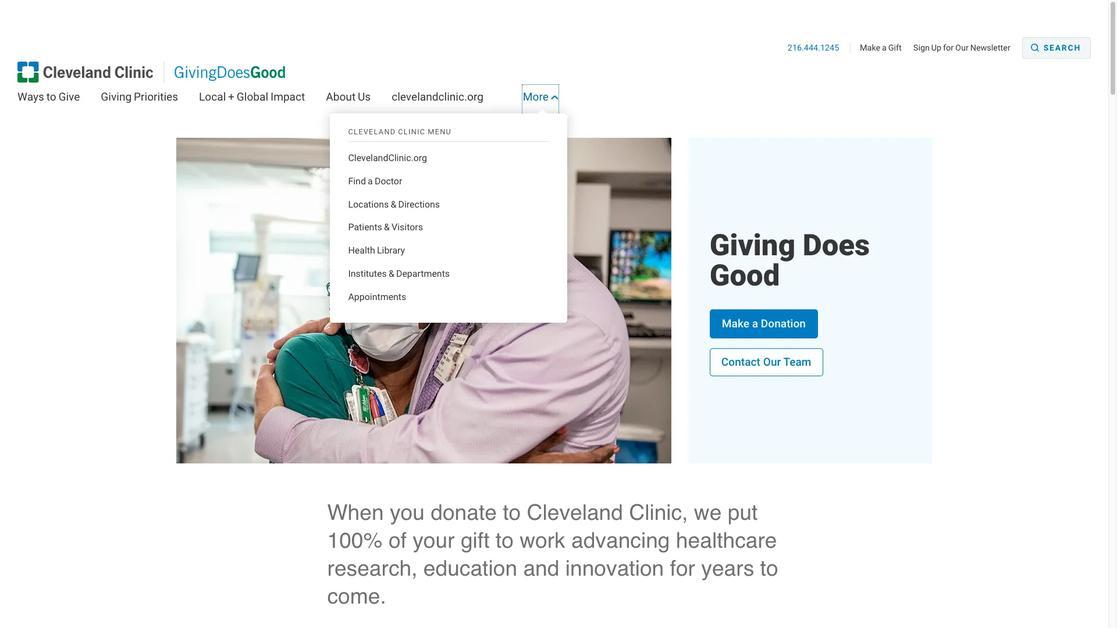 Task type: describe. For each thing, give the bounding box(es) containing it.
local + global impact link
[[199, 86, 305, 116]]

departments
[[396, 268, 450, 280]]

contact our team link
[[710, 349, 824, 377]]

library
[[377, 245, 405, 256]]

team
[[784, 356, 812, 369]]

find a doctor link
[[348, 174, 549, 188]]

giving priorities link
[[101, 86, 178, 116]]

cleveland clinic menu
[[348, 127, 452, 136]]

sign
[[914, 43, 930, 53]]

locations & directions
[[348, 198, 440, 210]]

1 vertical spatial our
[[764, 356, 782, 369]]

local
[[199, 90, 226, 104]]

priorities
[[134, 90, 178, 104]]

giving for giving does good
[[710, 228, 796, 263]]

about us link
[[326, 86, 371, 116]]

sign up for our newsletter
[[914, 43, 1011, 53]]

patients
[[348, 221, 382, 233]]

locations & directions link
[[348, 198, 549, 212]]

your
[[413, 528, 455, 554]]

giving does good
[[710, 228, 871, 293]]

make a gift
[[861, 43, 902, 53]]

cleveland clinic giving does good logo image
[[17, 62, 285, 83]]

more link
[[523, 86, 558, 116]]

contact our team
[[722, 356, 812, 369]]

clinic,
[[630, 500, 689, 526]]

giving for giving priorities
[[101, 90, 132, 104]]

clevelandclinic.org link
[[392, 86, 484, 116]]

1 horizontal spatial for
[[944, 43, 954, 53]]

good
[[710, 258, 780, 293]]

years
[[702, 556, 755, 582]]

& for locations
[[391, 198, 397, 210]]

health library link
[[348, 244, 549, 258]]

health
[[348, 245, 375, 256]]

& for patients
[[384, 221, 390, 233]]

ways
[[17, 90, 44, 104]]

make a donation link
[[710, 310, 819, 339]]

sign up for our newsletter link
[[914, 43, 1021, 53]]

impact
[[271, 90, 305, 104]]

come.
[[328, 584, 386, 610]]

when you donate to cleveland clinic, we put 100% of your gift to work advancing healthcare research, education and innovation for years to come.
[[328, 500, 779, 610]]

to left give
[[46, 90, 56, 104]]

and
[[524, 556, 560, 582]]

doctor
[[375, 175, 403, 187]]

more
[[523, 90, 551, 104]]

about
[[326, 90, 356, 104]]

menu arrow icon image
[[551, 95, 558, 101]]

put
[[728, 500, 758, 526]]

work
[[520, 528, 566, 554]]

find a doctor
[[348, 175, 403, 187]]

patients & visitors
[[348, 221, 423, 233]]

100%
[[328, 528, 383, 554]]

donation
[[762, 317, 806, 331]]

a for doctor
[[368, 175, 373, 187]]

giving priorities
[[101, 90, 178, 104]]

global
[[237, 90, 268, 104]]

health library
[[348, 245, 405, 256]]

about us
[[326, 90, 371, 104]]

to right years
[[761, 556, 779, 582]]



Task type: vqa. For each thing, say whether or not it's contained in the screenshot.
216.444.5632 to the right
no



Task type: locate. For each thing, give the bounding box(es) containing it.
1 vertical spatial giving
[[710, 228, 796, 263]]

&
[[391, 198, 397, 210], [384, 221, 390, 233], [389, 268, 395, 280]]

0 horizontal spatial a
[[368, 175, 373, 187]]

giving inside giving does good
[[710, 228, 796, 263]]

make inside make a donation link
[[722, 317, 750, 331]]

make a donation
[[722, 317, 806, 331]]

search link
[[1023, 37, 1092, 59]]

1 vertical spatial for
[[671, 556, 696, 582]]

1 vertical spatial cleveland
[[527, 500, 624, 526]]

make for make a gift
[[861, 43, 881, 53]]

of
[[389, 528, 407, 554]]

2 horizontal spatial a
[[883, 43, 887, 53]]

0 vertical spatial &
[[391, 198, 397, 210]]

1 vertical spatial a
[[368, 175, 373, 187]]

donate
[[431, 500, 497, 526]]

ways to give
[[17, 90, 80, 104]]

0 vertical spatial cleveland
[[348, 127, 396, 136]]

1 vertical spatial make
[[722, 317, 750, 331]]

institutes & departments
[[348, 268, 450, 280]]

& down "library" at the left of page
[[389, 268, 395, 280]]

contact
[[722, 356, 761, 369]]

cleveland inside when you donate to cleveland clinic, we put 100% of your gift to work advancing healthcare research, education and innovation for years to come.
[[527, 500, 624, 526]]

appointments
[[348, 291, 407, 303]]

our right up
[[956, 43, 969, 53]]

our
[[956, 43, 969, 53], [764, 356, 782, 369]]

+
[[228, 90, 235, 104]]

1 horizontal spatial cleveland
[[527, 500, 624, 526]]

menu
[[428, 127, 452, 136]]

0 horizontal spatial cleveland
[[348, 127, 396, 136]]

0 horizontal spatial for
[[671, 556, 696, 582]]

clevelandclinic.org
[[348, 152, 427, 164]]

a left donation
[[753, 317, 759, 331]]

ways to give link
[[17, 86, 80, 116]]

education
[[424, 556, 518, 582]]

to
[[46, 90, 56, 104], [503, 500, 521, 526], [496, 528, 514, 554], [761, 556, 779, 582]]

to right "gift"
[[496, 528, 514, 554]]

1 horizontal spatial a
[[753, 317, 759, 331]]

cleveland up work
[[527, 500, 624, 526]]

up
[[932, 43, 942, 53]]

you
[[390, 500, 425, 526]]

a
[[883, 43, 887, 53], [368, 175, 373, 187], [753, 317, 759, 331]]

a left gift on the right
[[883, 43, 887, 53]]

to up work
[[503, 500, 521, 526]]

search
[[1044, 42, 1082, 53]]

does
[[803, 228, 871, 263]]

make for make a donation
[[722, 317, 750, 331]]

make left gift on the right
[[861, 43, 881, 53]]

1 horizontal spatial make
[[861, 43, 881, 53]]

216.444.1245
[[788, 43, 841, 53]]

newsletter
[[971, 43, 1011, 53]]

& for institutes
[[389, 268, 395, 280]]

0 vertical spatial a
[[883, 43, 887, 53]]

advancing
[[572, 528, 670, 554]]

institutes & departments link
[[348, 267, 549, 281]]

1 horizontal spatial our
[[956, 43, 969, 53]]

innovation
[[566, 556, 665, 582]]

& left visitors
[[384, 221, 390, 233]]

us
[[358, 90, 371, 104]]

gift
[[889, 43, 902, 53]]

for left years
[[671, 556, 696, 582]]

make up contact
[[722, 317, 750, 331]]

clevelandclinic.org
[[392, 90, 484, 104]]

locations
[[348, 198, 389, 210]]

visitors
[[392, 221, 423, 233]]

for
[[944, 43, 954, 53], [671, 556, 696, 582]]

appointments link
[[348, 290, 549, 304]]

directions
[[399, 198, 440, 210]]

0 vertical spatial giving
[[101, 90, 132, 104]]

for inside when you donate to cleveland clinic, we put 100% of your gift to work advancing healthcare research, education and innovation for years to come.
[[671, 556, 696, 582]]

cleveland
[[348, 127, 396, 136], [527, 500, 624, 526]]

healthcare
[[676, 528, 778, 554]]

a for donation
[[753, 317, 759, 331]]

0 vertical spatial make
[[861, 43, 881, 53]]

for right up
[[944, 43, 954, 53]]

0 vertical spatial for
[[944, 43, 954, 53]]

2 vertical spatial &
[[389, 268, 395, 280]]

give
[[58, 90, 80, 104]]

& down doctor
[[391, 198, 397, 210]]

a right find
[[368, 175, 373, 187]]

gift
[[461, 528, 490, 554]]

make
[[861, 43, 881, 53], [722, 317, 750, 331]]

research,
[[328, 556, 418, 582]]

216.444.1245 link
[[788, 43, 851, 53]]

our left team at the right bottom of page
[[764, 356, 782, 369]]

1 vertical spatial &
[[384, 221, 390, 233]]

giving
[[101, 90, 132, 104], [710, 228, 796, 263]]

clinic
[[398, 127, 426, 136]]

1 horizontal spatial giving
[[710, 228, 796, 263]]

0 horizontal spatial make
[[722, 317, 750, 331]]

0 vertical spatial our
[[956, 43, 969, 53]]

2 vertical spatial a
[[753, 317, 759, 331]]

institutes
[[348, 268, 387, 280]]

we
[[695, 500, 722, 526]]

local + global impact
[[199, 90, 305, 104]]

clevelandclinic.org link
[[348, 151, 549, 165]]

find
[[348, 175, 366, 187]]

patients & visitors link
[[348, 221, 549, 235]]

a for gift
[[883, 43, 887, 53]]

make a gift link
[[861, 43, 912, 53]]

when
[[328, 500, 384, 526]]

cleveland up clevelandclinic.org
[[348, 127, 396, 136]]

two caregivers embracing image
[[176, 138, 672, 464]]

0 horizontal spatial giving
[[101, 90, 132, 104]]

0 horizontal spatial our
[[764, 356, 782, 369]]



